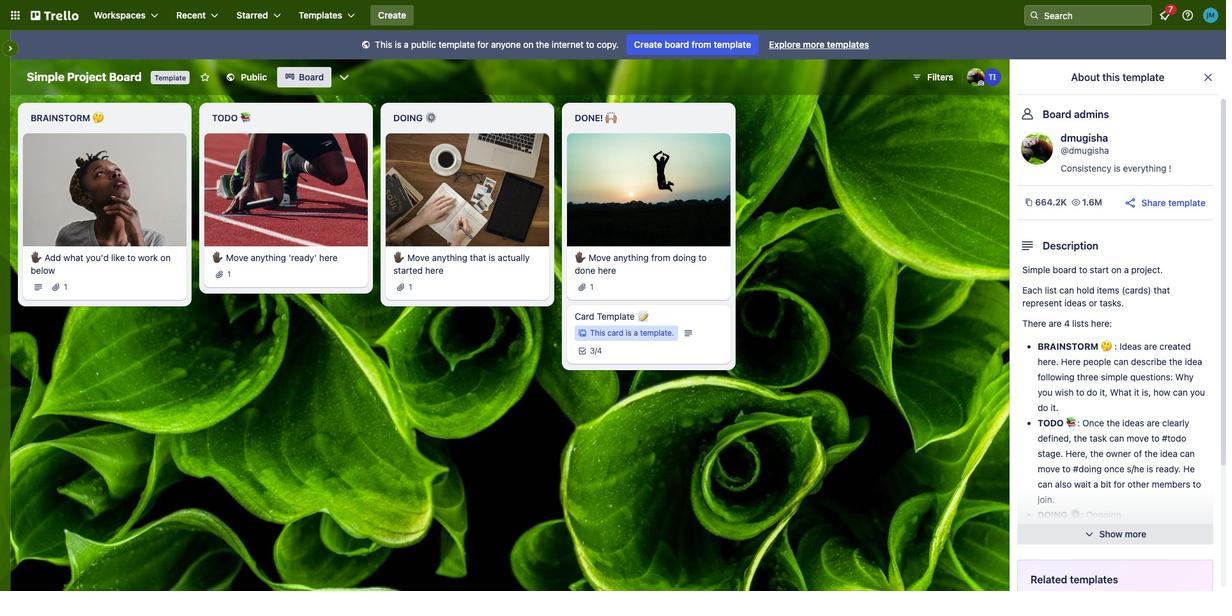 Task type: describe. For each thing, give the bounding box(es) containing it.
public button
[[218, 67, 275, 88]]

0 horizontal spatial template
[[155, 73, 186, 82]]

is,
[[1143, 387, 1152, 398]]

to left start
[[1080, 265, 1088, 275]]

sm image
[[360, 39, 373, 52]]

board for simple
[[1053, 265, 1078, 275]]

board for create
[[665, 39, 690, 50]]

template right this
[[1123, 72, 1165, 83]]

1 vertical spatial template
[[597, 311, 635, 322]]

todo 📚 inside text box
[[212, 112, 252, 123]]

BRAINSTORM 🤔 text field
[[23, 108, 187, 128]]

or
[[1090, 298, 1098, 309]]

to left #todo
[[1152, 433, 1160, 444]]

other
[[1128, 479, 1150, 490]]

✋🏿 move anything that is actually started here link
[[394, 252, 542, 277]]

1 vertical spatial todo
[[1038, 418, 1065, 429]]

anything for from
[[614, 252, 649, 263]]

ready.
[[1157, 464, 1182, 475]]

1 horizontal spatial brainstorm
[[1038, 341, 1099, 352]]

✋🏿 add what you'd like to work on below link
[[31, 252, 179, 277]]

1 horizontal spatial 🤔
[[1101, 341, 1113, 352]]

like
[[111, 252, 125, 263]]

todo inside text box
[[212, 112, 238, 123]]

description
[[1044, 240, 1099, 252]]

this is a public template for anyone on the internet to copy.
[[375, 39, 619, 50]]

✋🏿 move anything that is actually started here
[[394, 252, 530, 276]]

1 horizontal spatial dmugisha (dmugisha) image
[[1022, 133, 1054, 165]]

everything
[[1124, 163, 1167, 174]]

here,
[[1066, 449, 1089, 459]]

/
[[595, 346, 597, 356]]

⚙️ for doing ⚙️ : ongoing done! 🙌🏽 : finished
[[1070, 510, 1082, 521]]

1 vertical spatial 📚
[[1067, 418, 1078, 429]]

✋🏿 move anything from doing to done here
[[575, 252, 707, 276]]

it.
[[1051, 403, 1059, 413]]

create for create
[[378, 10, 407, 20]]

doing for doing ⚙️
[[394, 112, 423, 123]]

internet
[[552, 39, 584, 50]]

here:
[[1092, 318, 1113, 329]]

DOING ⚙️ text field
[[386, 108, 550, 128]]

1 for ✋🏿 move anything that is actually started here
[[409, 282, 413, 292]]

anything for that
[[432, 252, 468, 263]]

it,
[[1101, 387, 1108, 398]]

board for board admins
[[1044, 109, 1072, 120]]

the right once
[[1107, 418, 1121, 429]]

: ideas are created here. here people can describe the idea following three simple questions: why you wish to do it, what it is, how can you do it.
[[1038, 341, 1206, 413]]

1 vertical spatial todo 📚
[[1038, 418, 1078, 429]]

simple for simple board to start on a project.
[[1023, 265, 1051, 275]]

1 for ✋🏿 move anything from doing to done here
[[590, 282, 594, 292]]

0 horizontal spatial here
[[319, 252, 338, 263]]

: left ongoing
[[1082, 510, 1085, 521]]

represent
[[1023, 298, 1063, 309]]

1 down what
[[64, 282, 67, 292]]

card
[[575, 311, 595, 322]]

2 vertical spatial on
[[1112, 265, 1122, 275]]

simple project board
[[27, 70, 142, 84]]

to up also
[[1063, 464, 1071, 475]]

664.2k
[[1036, 197, 1068, 208]]

board for board
[[299, 72, 324, 82]]

share template button
[[1124, 196, 1207, 210]]

show
[[1100, 529, 1123, 540]]

the up the here,
[[1075, 433, 1088, 444]]

owner
[[1107, 449, 1132, 459]]

ongoing
[[1087, 510, 1122, 521]]

tasks.
[[1100, 298, 1125, 309]]

also
[[1056, 479, 1073, 490]]

move for ✋🏿 move anything 'ready' here
[[226, 252, 248, 263]]

workspaces button
[[86, 5, 166, 26]]

a left the project.
[[1125, 265, 1130, 275]]

done
[[575, 265, 596, 276]]

here for ✋🏿 move anything from doing to done here
[[598, 265, 617, 276]]

this member is an admin of this board. image
[[979, 81, 985, 86]]

the left internet
[[536, 39, 550, 50]]

to down he
[[1194, 479, 1202, 490]]

a down 📝
[[634, 328, 638, 338]]

done! inside doing ⚙️ : ongoing done! 🙌🏽 : finished
[[1038, 525, 1067, 536]]

4 for are
[[1065, 318, 1071, 329]]

ideas
[[1120, 341, 1143, 352]]

doing for doing ⚙️ : ongoing done! 🙌🏽 : finished
[[1038, 510, 1068, 521]]

is inside ✋🏿 move anything that is actually started here
[[489, 252, 496, 263]]

🙌🏽 inside doing ⚙️ : ongoing done! 🙌🏽 : finished
[[1070, 525, 1081, 536]]

dmugisha @dmugisha
[[1061, 132, 1110, 156]]

on for anyone
[[524, 39, 534, 50]]

✋🏿 add what you'd like to work on below
[[31, 252, 171, 276]]

simple
[[1102, 372, 1129, 383]]

start
[[1091, 265, 1110, 275]]

📝
[[638, 311, 649, 322]]

templates button
[[291, 5, 363, 26]]

are inside : once the ideas are clearly defined, the task can move to #todo stage. here, the owner of the idea can move to #doing once s/he is ready. he can also wait a bit for other members to join.
[[1148, 418, 1161, 429]]

: inside : ideas are created here. here people can describe the idea following three simple questions: why you wish to do it, what it is, how can you do it.
[[1115, 341, 1118, 352]]

ideas inside : once the ideas are clearly defined, the task can move to #todo stage. here, the owner of the idea can move to #doing once s/he is ready. he can also wait a bit for other members to join.
[[1123, 418, 1145, 429]]

✋🏿 for ✋🏿 move anything from doing to done here
[[575, 252, 587, 263]]

card
[[608, 328, 624, 338]]

questions:
[[1131, 372, 1174, 383]]

filters button
[[909, 67, 958, 88]]

here
[[1062, 357, 1082, 367]]

dmugisha
[[1061, 132, 1109, 144]]

admins
[[1075, 109, 1110, 120]]

can up join.
[[1038, 479, 1053, 490]]

what
[[63, 252, 83, 263]]

this
[[1103, 72, 1121, 83]]

starred button
[[229, 5, 289, 26]]

is left the everything
[[1115, 163, 1121, 174]]

finished
[[1086, 525, 1121, 536]]

Board name text field
[[20, 67, 148, 88]]

consistency is everything !
[[1061, 163, 1172, 174]]

created
[[1160, 341, 1192, 352]]

of
[[1135, 449, 1143, 459]]

items
[[1098, 285, 1120, 296]]

board admins
[[1044, 109, 1110, 120]]

create board from template link
[[627, 35, 759, 55]]

wait
[[1075, 479, 1092, 490]]

related
[[1031, 575, 1068, 586]]

s/he
[[1128, 464, 1145, 475]]

0 vertical spatial do
[[1088, 387, 1098, 398]]

describe
[[1132, 357, 1168, 367]]

that inside each list can hold items (cards) that represent ideas or tasks.
[[1155, 285, 1171, 296]]

4 for /
[[597, 346, 602, 356]]

show more button
[[1018, 525, 1214, 545]]

open information menu image
[[1182, 9, 1195, 22]]

can up he
[[1181, 449, 1196, 459]]

recent
[[176, 10, 206, 20]]

why
[[1176, 372, 1195, 383]]

explore more templates
[[770, 39, 870, 50]]

the inside : ideas are created here. here people can describe the idea following three simple questions: why you wish to do it, what it is, how can you do it.
[[1170, 357, 1183, 367]]

brainstorm 🤔 inside text box
[[31, 112, 104, 123]]

hold
[[1077, 285, 1095, 296]]

⚙️ for doing ⚙️
[[425, 112, 437, 123]]

(cards)
[[1123, 285, 1152, 296]]

show more
[[1100, 529, 1147, 540]]

public
[[241, 72, 267, 82]]

simple for simple project board
[[27, 70, 65, 84]]

jeremy miller (jeremymiller198) image
[[1204, 8, 1219, 23]]

bit
[[1101, 479, 1112, 490]]

a left public
[[404, 39, 409, 50]]

is right card on the bottom of the page
[[626, 328, 632, 338]]

✋🏿 for ✋🏿 move anything 'ready' here
[[212, 252, 224, 263]]

simple board to start on a project.
[[1023, 265, 1164, 275]]

: left finished
[[1081, 525, 1084, 536]]

done! inside text box
[[575, 112, 604, 123]]



Task type: vqa. For each thing, say whether or not it's contained in the screenshot.
"Simple" to the bottom
yes



Task type: locate. For each thing, give the bounding box(es) containing it.
0 horizontal spatial dmugisha (dmugisha) image
[[968, 68, 985, 86]]

✋🏿 move anything from doing to done here link
[[575, 252, 723, 277]]

2 vertical spatial are
[[1148, 418, 1161, 429]]

add
[[45, 252, 61, 263]]

2 ✋🏿 from the left
[[212, 252, 224, 263]]

TODO 📚 text field
[[204, 108, 368, 128]]

anything inside ✋🏿 move anything from doing to done here
[[614, 252, 649, 263]]

more right explore
[[804, 39, 825, 50]]

3 ✋🏿 from the left
[[394, 252, 405, 263]]

0 horizontal spatial anything
[[251, 252, 286, 263]]

move down stage.
[[1038, 464, 1061, 475]]

you up it.
[[1038, 387, 1053, 398]]

for
[[478, 39, 489, 50], [1115, 479, 1126, 490]]

more for show
[[1126, 529, 1147, 540]]

todo
[[212, 112, 238, 123], [1038, 418, 1065, 429]]

create button
[[371, 5, 414, 26]]

0 horizontal spatial ideas
[[1065, 298, 1087, 309]]

board
[[109, 70, 142, 84], [299, 72, 324, 82], [1044, 109, 1072, 120]]

1 horizontal spatial board
[[299, 72, 324, 82]]

1
[[228, 269, 231, 279], [64, 282, 67, 292], [409, 282, 413, 292], [590, 282, 594, 292]]

doing ⚙️ : ongoing done! 🙌🏽 : finished
[[1038, 510, 1122, 536]]

1 vertical spatial idea
[[1161, 449, 1178, 459]]

0 horizontal spatial board
[[109, 70, 142, 84]]

1 horizontal spatial more
[[1126, 529, 1147, 540]]

1 horizontal spatial this
[[590, 328, 606, 338]]

simple left project
[[27, 70, 65, 84]]

0 vertical spatial 🤔
[[93, 112, 104, 123]]

started
[[394, 265, 423, 276]]

more inside explore more templates link
[[804, 39, 825, 50]]

1 vertical spatial dmugisha (dmugisha) image
[[1022, 133, 1054, 165]]

can down why on the bottom of the page
[[1174, 387, 1189, 398]]

Search field
[[1040, 6, 1152, 25]]

0 vertical spatial more
[[804, 39, 825, 50]]

1 horizontal spatial you
[[1191, 387, 1206, 398]]

template inside button
[[1169, 197, 1207, 208]]

explore more templates link
[[762, 35, 877, 55]]

there
[[1023, 318, 1047, 329]]

is left public
[[395, 39, 402, 50]]

0 horizontal spatial move
[[226, 252, 248, 263]]

from
[[692, 39, 712, 50], [652, 252, 671, 263]]

this for this card is a template.
[[590, 328, 606, 338]]

⚙️ inside doing ⚙️ : ongoing done! 🙌🏽 : finished
[[1070, 510, 1082, 521]]

that
[[470, 252, 487, 263], [1155, 285, 1171, 296]]

🤔 up people
[[1101, 341, 1113, 352]]

1 vertical spatial simple
[[1023, 265, 1051, 275]]

⚙️
[[425, 112, 437, 123], [1070, 510, 1082, 521]]

done!
[[575, 112, 604, 123], [1038, 525, 1067, 536]]

what
[[1111, 387, 1133, 398]]

customize views image
[[338, 71, 351, 84]]

board inside the simple project board text field
[[109, 70, 142, 84]]

DONE! 🙌🏽 text field
[[567, 108, 731, 128]]

can inside each list can hold items (cards) that represent ideas or tasks.
[[1060, 285, 1075, 296]]

are right there
[[1050, 318, 1063, 329]]

here inside ✋🏿 move anything from doing to done here
[[598, 265, 617, 276]]

1.6m
[[1083, 197, 1103, 208]]

consistency
[[1061, 163, 1112, 174]]

1 horizontal spatial move
[[1127, 433, 1150, 444]]

0 vertical spatial on
[[524, 39, 534, 50]]

1 horizontal spatial do
[[1088, 387, 1098, 398]]

on right anyone
[[524, 39, 534, 50]]

you'd
[[86, 252, 109, 263]]

doing
[[673, 252, 697, 263]]

0 vertical spatial create
[[378, 10, 407, 20]]

following
[[1038, 372, 1075, 383]]

is inside : once the ideas are clearly defined, the task can move to #todo stage. here, the owner of the idea can move to #doing once s/he is ready. he can also wait a bit for other members to join.
[[1148, 464, 1154, 475]]

search image
[[1030, 10, 1040, 20]]

✋🏿 for ✋🏿 add what you'd like to work on below
[[31, 252, 42, 263]]

1 horizontal spatial doing
[[1038, 510, 1068, 521]]

that left actually on the top
[[470, 252, 487, 263]]

here right 'ready'
[[319, 252, 338, 263]]

templates right related on the bottom right of the page
[[1071, 575, 1119, 586]]

0 horizontal spatial todo
[[212, 112, 238, 123]]

1 down done
[[590, 282, 594, 292]]

more
[[804, 39, 825, 50], [1126, 529, 1147, 540]]

once
[[1105, 464, 1125, 475]]

that inside ✋🏿 move anything that is actually started here
[[470, 252, 487, 263]]

1 vertical spatial on
[[160, 252, 171, 263]]

idea inside : ideas are created here. here people can describe the idea following three simple questions: why you wish to do it, what it is, how can you do it.
[[1186, 357, 1203, 367]]

do left it,
[[1088, 387, 1098, 398]]

template right share
[[1169, 197, 1207, 208]]

card template 📝
[[575, 311, 649, 322]]

📚 down 'public' button
[[240, 112, 252, 123]]

anyone
[[491, 39, 521, 50]]

0 vertical spatial 🙌🏽
[[606, 112, 617, 123]]

do
[[1088, 387, 1098, 398], [1038, 403, 1049, 413]]

this left card on the bottom of the page
[[590, 328, 606, 338]]

for left anyone
[[478, 39, 489, 50]]

0 horizontal spatial simple
[[27, 70, 65, 84]]

2 move from the left
[[408, 252, 430, 263]]

move
[[1127, 433, 1150, 444], [1038, 464, 1061, 475]]

to
[[587, 39, 595, 50], [127, 252, 136, 263], [699, 252, 707, 263], [1080, 265, 1088, 275], [1077, 387, 1085, 398], [1152, 433, 1160, 444], [1063, 464, 1071, 475], [1194, 479, 1202, 490]]

: left once
[[1078, 418, 1081, 429]]

0 horizontal spatial templates
[[828, 39, 870, 50]]

1 vertical spatial create
[[635, 39, 663, 50]]

0 horizontal spatial from
[[652, 252, 671, 263]]

0 vertical spatial ⚙️
[[425, 112, 437, 123]]

0 vertical spatial this
[[375, 39, 393, 50]]

board link
[[277, 67, 332, 88]]

below
[[31, 265, 55, 276]]

: left ideas
[[1115, 341, 1118, 352]]

0 horizontal spatial brainstorm
[[31, 112, 90, 123]]

are up describe
[[1145, 341, 1158, 352]]

1 vertical spatial more
[[1126, 529, 1147, 540]]

0 vertical spatial templates
[[828, 39, 870, 50]]

todo 📚 down 'public' button
[[212, 112, 252, 123]]

✋🏿 move anything 'ready' here
[[212, 252, 338, 263]]

here
[[319, 252, 338, 263], [426, 265, 444, 276], [598, 265, 617, 276]]

templates right explore
[[828, 39, 870, 50]]

0 vertical spatial template
[[155, 73, 186, 82]]

he
[[1184, 464, 1196, 475]]

on for work
[[160, 252, 171, 263]]

related templates
[[1031, 575, 1119, 586]]

is right s/he on the bottom
[[1148, 464, 1154, 475]]

1 vertical spatial are
[[1145, 341, 1158, 352]]

1 vertical spatial move
[[1038, 464, 1061, 475]]

2 horizontal spatial here
[[598, 265, 617, 276]]

doing inside doing ⚙️ text box
[[394, 112, 423, 123]]

1 horizontal spatial create
[[635, 39, 663, 50]]

idea up ready.
[[1161, 449, 1178, 459]]

1 horizontal spatial ⚙️
[[1070, 510, 1082, 521]]

board left customize views image
[[299, 72, 324, 82]]

this right sm 'icon'
[[375, 39, 393, 50]]

to inside : ideas are created here. here people can describe the idea following three simple questions: why you wish to do it, what it is, how can you do it.
[[1077, 387, 1085, 398]]

this for this is a public template for anyone on the internet to copy.
[[375, 39, 393, 50]]

to left copy.
[[587, 39, 595, 50]]

on right work
[[160, 252, 171, 263]]

7 notifications image
[[1158, 8, 1173, 23]]

3
[[590, 346, 595, 356]]

primary element
[[0, 0, 1227, 31]]

brainstorm up here
[[1038, 341, 1099, 352]]

do left it.
[[1038, 403, 1049, 413]]

you down why on the bottom of the page
[[1191, 387, 1206, 398]]

idea up why on the bottom of the page
[[1186, 357, 1203, 367]]

2 horizontal spatial anything
[[614, 252, 649, 263]]

0 vertical spatial brainstorm
[[31, 112, 90, 123]]

todo down 'public' button
[[212, 112, 238, 123]]

0 vertical spatial move
[[1127, 433, 1150, 444]]

0 horizontal spatial create
[[378, 10, 407, 20]]

more for explore
[[804, 39, 825, 50]]

📚 left once
[[1067, 418, 1078, 429]]

can up simple
[[1115, 357, 1129, 367]]

0 vertical spatial from
[[692, 39, 712, 50]]

1 vertical spatial this
[[590, 328, 606, 338]]

that down the project.
[[1155, 285, 1171, 296]]

1 horizontal spatial todo 📚
[[1038, 418, 1078, 429]]

0 horizontal spatial more
[[804, 39, 825, 50]]

0 horizontal spatial for
[[478, 39, 489, 50]]

here right the started on the left
[[426, 265, 444, 276]]

0 vertical spatial todo 📚
[[212, 112, 252, 123]]

each list can hold items (cards) that represent ideas or tasks.
[[1023, 285, 1171, 309]]

2 horizontal spatial on
[[1112, 265, 1122, 275]]

about
[[1072, 72, 1101, 83]]

0 horizontal spatial 🤔
[[93, 112, 104, 123]]

dmugisha (dmugisha) image
[[968, 68, 985, 86], [1022, 133, 1054, 165]]

this
[[375, 39, 393, 50], [590, 328, 606, 338]]

idea inside : once the ideas are clearly defined, the task can move to #todo stage. here, the owner of the idea can move to #doing once s/he is ready. he can also wait a bit for other members to join.
[[1161, 449, 1178, 459]]

✋🏿 inside ✋🏿 move anything that is actually started here
[[394, 252, 405, 263]]

1 vertical spatial done!
[[1038, 525, 1067, 536]]

1 vertical spatial 🙌🏽
[[1070, 525, 1081, 536]]

to inside the ✋🏿 add what you'd like to work on below
[[127, 252, 136, 263]]

4
[[1065, 318, 1071, 329], [597, 346, 602, 356]]

🤔 down project
[[93, 112, 104, 123]]

ideas down it
[[1123, 418, 1145, 429]]

brainstorm down the simple project board text field
[[31, 112, 90, 123]]

it
[[1135, 387, 1140, 398]]

template.
[[641, 328, 675, 338]]

to right the wish
[[1077, 387, 1085, 398]]

0 horizontal spatial on
[[160, 252, 171, 263]]

workspaces
[[94, 10, 146, 20]]

todo up 'defined,'
[[1038, 418, 1065, 429]]

anything inside ✋🏿 move anything that is actually started here
[[432, 252, 468, 263]]

0 horizontal spatial ⚙️
[[425, 112, 437, 123]]

doing
[[394, 112, 423, 123], [1038, 510, 1068, 521]]

0 vertical spatial idea
[[1186, 357, 1203, 367]]

create board from template
[[635, 39, 752, 50]]

simple inside text field
[[27, 70, 65, 84]]

0 vertical spatial 4
[[1065, 318, 1071, 329]]

share template
[[1142, 197, 1207, 208]]

defined,
[[1038, 433, 1072, 444]]

: once the ideas are clearly defined, the task can move to #todo stage. here, the owner of the idea can move to #doing once s/he is ready. he can also wait a bit for other members to join.
[[1038, 418, 1202, 505]]

can right "list"
[[1060, 285, 1075, 296]]

doing inside doing ⚙️ : ongoing done! 🙌🏽 : finished
[[1038, 510, 1068, 521]]

0 horizontal spatial brainstorm 🤔
[[31, 112, 104, 123]]

move for ✋🏿 move anything that is actually started here
[[408, 252, 430, 263]]

template left star or unstar board image
[[155, 73, 186, 82]]

⚙️ inside text box
[[425, 112, 437, 123]]

1 vertical spatial 4
[[597, 346, 602, 356]]

on
[[524, 39, 534, 50], [160, 252, 171, 263], [1112, 265, 1122, 275]]

create inside button
[[378, 10, 407, 20]]

move inside ✋🏿 move anything from doing to done here
[[589, 252, 611, 263]]

board inside board link
[[299, 72, 324, 82]]

members
[[1153, 479, 1191, 490]]

work
[[138, 252, 158, 263]]

here inside ✋🏿 move anything that is actually started here
[[426, 265, 444, 276]]

on right start
[[1112, 265, 1122, 275]]

1 down the started on the left
[[409, 282, 413, 292]]

1 horizontal spatial simple
[[1023, 265, 1051, 275]]

a left bit on the bottom right
[[1094, 479, 1099, 490]]

lists
[[1073, 318, 1090, 329]]

1 horizontal spatial idea
[[1186, 357, 1203, 367]]

1 horizontal spatial for
[[1115, 479, 1126, 490]]

the down 'task'
[[1091, 449, 1104, 459]]

dmugisha (dmugisha) image right filters
[[968, 68, 985, 86]]

1 horizontal spatial 🙌🏽
[[1070, 525, 1081, 536]]

to inside ✋🏿 move anything from doing to done here
[[699, 252, 707, 263]]

create for create board from template
[[635, 39, 663, 50]]

1 vertical spatial board
[[1053, 265, 1078, 275]]

back to home image
[[31, 5, 79, 26]]

1 horizontal spatial here
[[426, 265, 444, 276]]

to right like at the top left
[[127, 252, 136, 263]]

0 horizontal spatial that
[[470, 252, 487, 263]]

1 vertical spatial for
[[1115, 479, 1126, 490]]

are
[[1050, 318, 1063, 329], [1145, 341, 1158, 352], [1148, 418, 1161, 429]]

brainstorm 🤔 down the simple project board text field
[[31, 112, 104, 123]]

1 ✋🏿 from the left
[[31, 252, 42, 263]]

: inside : once the ideas are clearly defined, the task can move to #todo stage. here, the owner of the idea can move to #doing once s/he is ready. he can also wait a bit for other members to join.
[[1078, 418, 1081, 429]]

1 anything from the left
[[251, 252, 286, 263]]

dmugisha (dmugisha) image left @dmugisha
[[1022, 133, 1054, 165]]

0 horizontal spatial this
[[375, 39, 393, 50]]

1 vertical spatial ⚙️
[[1070, 510, 1082, 521]]

more right show
[[1126, 529, 1147, 540]]

from inside ✋🏿 move anything from doing to done here
[[652, 252, 671, 263]]

anything for 'ready'
[[251, 252, 286, 263]]

0 vertical spatial dmugisha (dmugisha) image
[[968, 68, 985, 86]]

✋🏿 inside the ✋🏿 add what you'd like to work on below
[[31, 252, 42, 263]]

1 vertical spatial brainstorm
[[1038, 341, 1099, 352]]

are left clearly on the bottom
[[1148, 418, 1161, 429]]

move inside ✋🏿 move anything that is actually started here
[[408, 252, 430, 263]]

0 horizontal spatial 4
[[597, 346, 602, 356]]

about this template
[[1072, 72, 1165, 83]]

0 vertical spatial 📚
[[240, 112, 252, 123]]

more inside show more button
[[1126, 529, 1147, 540]]

template left explore
[[714, 39, 752, 50]]

2 anything from the left
[[432, 252, 468, 263]]

move up of
[[1127, 433, 1150, 444]]

0 vertical spatial brainstorm 🤔
[[31, 112, 104, 123]]

0 vertical spatial board
[[665, 39, 690, 50]]

'ready'
[[289, 252, 317, 263]]

0 vertical spatial simple
[[27, 70, 65, 84]]

simple up the each
[[1023, 265, 1051, 275]]

0 horizontal spatial idea
[[1161, 449, 1178, 459]]

4 right 3
[[597, 346, 602, 356]]

1 horizontal spatial from
[[692, 39, 712, 50]]

0 vertical spatial ideas
[[1065, 298, 1087, 309]]

brainstorm 🤔
[[31, 112, 104, 123], [1038, 341, 1113, 352]]

join.
[[1038, 495, 1056, 505]]

a inside : once the ideas are clearly defined, the task can move to #todo stage. here, the owner of the idea can move to #doing once s/he is ready. he can also wait a bit for other members to join.
[[1094, 479, 1099, 490]]

0 vertical spatial todo
[[212, 112, 238, 123]]

board right project
[[109, 70, 142, 84]]

to right doing
[[699, 252, 707, 263]]

can
[[1060, 285, 1075, 296], [1115, 357, 1129, 367], [1174, 387, 1189, 398], [1110, 433, 1125, 444], [1181, 449, 1196, 459], [1038, 479, 1053, 490]]

trello inspiration (inspiringtaco) image
[[984, 68, 1002, 86]]

list
[[1046, 285, 1058, 296]]

template right public
[[439, 39, 475, 50]]

0 horizontal spatial todo 📚
[[212, 112, 252, 123]]

for right bit on the bottom right
[[1115, 479, 1126, 490]]

idea
[[1186, 357, 1203, 367], [1161, 449, 1178, 459]]

1 horizontal spatial todo
[[1038, 418, 1065, 429]]

task
[[1090, 433, 1108, 444]]

3 anything from the left
[[614, 252, 649, 263]]

1 vertical spatial templates
[[1071, 575, 1119, 586]]

todo 📚 down it.
[[1038, 418, 1078, 429]]

each
[[1023, 285, 1043, 296]]

2 horizontal spatial board
[[1044, 109, 1072, 120]]

4 ✋🏿 from the left
[[575, 252, 587, 263]]

0 horizontal spatial do
[[1038, 403, 1049, 413]]

move for ✋🏿 move anything from doing to done here
[[589, 252, 611, 263]]

are inside : ideas are created here. here people can describe the idea following three simple questions: why you wish to do it, what it is, how can you do it.
[[1145, 341, 1158, 352]]

here right done
[[598, 265, 617, 276]]

ideas
[[1065, 298, 1087, 309], [1123, 418, 1145, 429]]

star or unstar board image
[[200, 72, 210, 82]]

ideas down hold
[[1065, 298, 1087, 309]]

is left actually on the top
[[489, 252, 496, 263]]

brainstorm
[[31, 112, 90, 123], [1038, 341, 1099, 352]]

1 you from the left
[[1038, 387, 1053, 398]]

0 horizontal spatial board
[[665, 39, 690, 50]]

1 vertical spatial ideas
[[1123, 418, 1145, 429]]

template
[[439, 39, 475, 50], [714, 39, 752, 50], [1123, 72, 1165, 83], [1169, 197, 1207, 208]]

🙌🏽 inside done! 🙌🏽 text box
[[606, 112, 617, 123]]

✋🏿
[[31, 252, 42, 263], [212, 252, 224, 263], [394, 252, 405, 263], [575, 252, 587, 263]]

1 horizontal spatial templates
[[1071, 575, 1119, 586]]

for inside : once the ideas are clearly defined, the task can move to #todo stage. here, the owner of the idea can move to #doing once s/he is ready. he can also wait a bit for other members to join.
[[1115, 479, 1126, 490]]

0 vertical spatial are
[[1050, 318, 1063, 329]]

ideas inside each list can hold items (cards) that represent ideas or tasks.
[[1065, 298, 1087, 309]]

0 horizontal spatial you
[[1038, 387, 1053, 398]]

board left "admins"
[[1044, 109, 1072, 120]]

brainstorm inside brainstorm 🤔 text box
[[31, 112, 90, 123]]

explore
[[770, 39, 801, 50]]

1 horizontal spatial move
[[408, 252, 430, 263]]

✋🏿 inside ✋🏿 move anything from doing to done here
[[575, 252, 587, 263]]

4 left "lists"
[[1065, 318, 1071, 329]]

1 horizontal spatial brainstorm 🤔
[[1038, 341, 1113, 352]]

clearly
[[1163, 418, 1190, 429]]

card template 📝 link
[[575, 310, 723, 323]]

1 vertical spatial brainstorm 🤔
[[1038, 341, 1113, 352]]

2 you from the left
[[1191, 387, 1206, 398]]

1 vertical spatial from
[[652, 252, 671, 263]]

📚
[[240, 112, 252, 123], [1067, 418, 1078, 429]]

actually
[[498, 252, 530, 263]]

the right of
[[1145, 449, 1159, 459]]

template up card on the bottom of the page
[[597, 311, 635, 322]]

here for ✋🏿 move anything that is actually started here
[[426, 265, 444, 276]]

stage.
[[1038, 449, 1064, 459]]

1 move from the left
[[226, 252, 248, 263]]

#doing
[[1074, 464, 1103, 475]]

1 down ✋🏿 move anything 'ready' here
[[228, 269, 231, 279]]

three
[[1078, 372, 1099, 383]]

✋🏿 for ✋🏿 move anything that is actually started here
[[394, 252, 405, 263]]

🤔 inside text box
[[93, 112, 104, 123]]

📚 inside todo 📚 text box
[[240, 112, 252, 123]]

the down created
[[1170, 357, 1183, 367]]

1 horizontal spatial that
[[1155, 285, 1171, 296]]

1 vertical spatial doing
[[1038, 510, 1068, 521]]

once
[[1083, 418, 1105, 429]]

on inside the ✋🏿 add what you'd like to work on below
[[160, 252, 171, 263]]

copy.
[[597, 39, 619, 50]]

template
[[155, 73, 186, 82], [597, 311, 635, 322]]

3 move from the left
[[589, 252, 611, 263]]

project.
[[1132, 265, 1164, 275]]

0 horizontal spatial 🙌🏽
[[606, 112, 617, 123]]

can up owner
[[1110, 433, 1125, 444]]

1 for ✋🏿 move anything 'ready' here
[[228, 269, 231, 279]]

brainstorm 🤔 up here
[[1038, 341, 1113, 352]]

1 horizontal spatial board
[[1053, 265, 1078, 275]]



